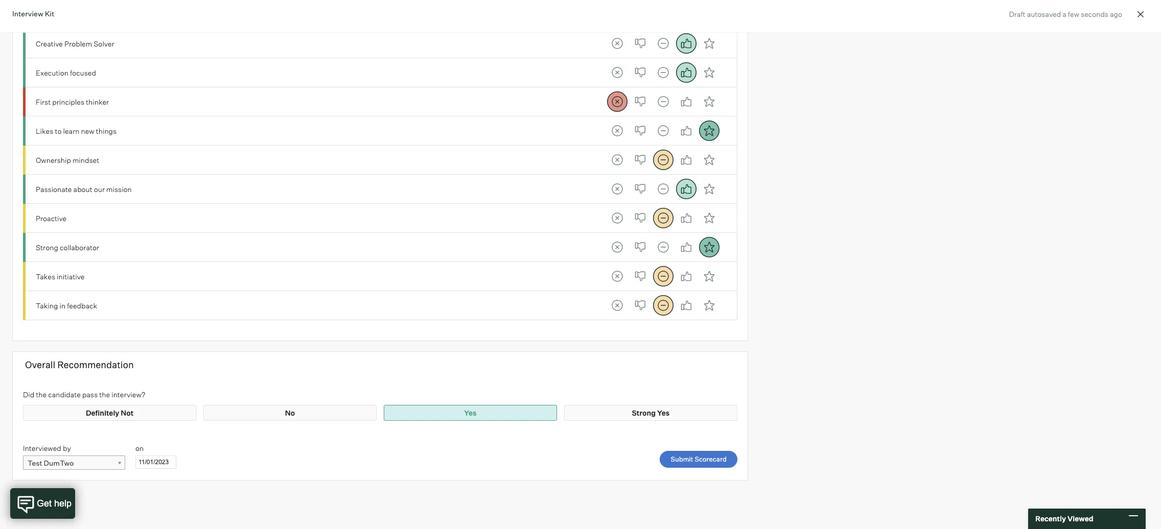 Task type: describe. For each thing, give the bounding box(es) containing it.
no button for about
[[630, 179, 650, 200]]

mixed image for ownership mindset
[[653, 150, 673, 170]]

yes button for in
[[676, 296, 696, 316]]

yes image for feedback
[[676, 296, 696, 316]]

did
[[23, 391, 34, 399]]

no button for initiative
[[630, 267, 650, 287]]

1 yes from the left
[[464, 409, 477, 417]]

strong yes image for in
[[699, 296, 719, 316]]

thinker
[[86, 97, 109, 106]]

mixed button for collaborator
[[653, 237, 673, 258]]

personality traits
[[23, 14, 84, 23]]

mixed image for taking in feedback
[[653, 296, 673, 316]]

principles
[[52, 97, 84, 106]]

no button for problem
[[630, 33, 650, 54]]

mission
[[106, 185, 132, 194]]

mindset
[[73, 156, 99, 164]]

creative
[[36, 39, 63, 48]]

yes button for collaborator
[[676, 237, 696, 258]]

tab list for collaborator
[[607, 237, 719, 258]]

tab list for mindset
[[607, 150, 719, 170]]

strong yes image for collaborator
[[699, 237, 719, 258]]

definitely not image for takes initiative
[[607, 267, 627, 287]]

strong yes button for in
[[699, 296, 719, 316]]

no image for feedback
[[630, 296, 650, 316]]

definitely not image for mindset
[[607, 150, 627, 170]]

not
[[121, 409, 133, 417]]

taking in feedback
[[36, 301, 97, 310]]

our
[[94, 185, 105, 194]]

7 mixed button from the top
[[653, 208, 673, 229]]

ago
[[1110, 10, 1122, 18]]

7 yes button from the top
[[676, 208, 696, 229]]

draft autosaved a few seconds ago
[[1009, 10, 1122, 18]]

mixed image for takes initiative
[[653, 267, 673, 287]]

interview kit
[[12, 9, 54, 18]]

no image for passionate about our mission
[[630, 179, 650, 200]]

strong yes
[[632, 409, 670, 417]]

tab list for principles
[[607, 92, 719, 112]]

interview
[[12, 9, 43, 18]]

test
[[28, 459, 42, 468]]

4 no image from the top
[[630, 208, 650, 229]]

7 strong yes button from the top
[[699, 208, 719, 229]]

viewed
[[1068, 515, 1094, 524]]

definitely not image for creative problem solver
[[607, 33, 627, 54]]

mixed image for execution focused
[[653, 63, 673, 83]]

no button for focused
[[630, 63, 650, 83]]

strong yes button for focused
[[699, 63, 719, 83]]

mixed button for focused
[[653, 63, 673, 83]]

draft
[[1009, 10, 1026, 18]]

creative problem solver
[[36, 39, 114, 48]]

scorecard
[[695, 456, 727, 464]]

definitely not image for strong collaborator
[[607, 237, 627, 258]]

execution
[[36, 68, 68, 77]]

close image
[[1135, 8, 1147, 20]]

no button for collaborator
[[630, 237, 650, 258]]

definitely not button for to
[[607, 121, 627, 141]]

dumtwo
[[44, 459, 74, 468]]

definitely not image for in
[[607, 296, 627, 316]]

yes button for problem
[[676, 33, 696, 54]]

problem
[[64, 39, 92, 48]]

solver
[[94, 39, 114, 48]]

new
[[81, 127, 94, 135]]

1 the from the left
[[36, 391, 47, 399]]

kit
[[45, 9, 54, 18]]

feedback
[[67, 301, 97, 310]]

definitely not button for mindset
[[607, 150, 627, 170]]

passionate about our mission
[[36, 185, 132, 194]]

tab list for about
[[607, 179, 719, 200]]

7 tab list from the top
[[607, 208, 719, 229]]

mixed button for to
[[653, 121, 673, 141]]

yes image for solver
[[676, 33, 696, 54]]

yes image for learn
[[676, 121, 696, 141]]

no image for solver
[[630, 33, 650, 54]]

strong collaborator
[[36, 243, 99, 252]]

submit scorecard
[[671, 456, 727, 464]]

no
[[285, 409, 295, 417]]

no image for first principles thinker
[[630, 92, 650, 112]]

no button for to
[[630, 121, 650, 141]]

yes image for ownership mindset
[[676, 150, 696, 170]]

interview?
[[112, 391, 145, 399]]

seconds
[[1081, 10, 1109, 18]]

things
[[96, 127, 117, 135]]

to
[[55, 127, 62, 135]]

7 definitely not button from the top
[[607, 208, 627, 229]]

test dumtwo
[[28, 459, 74, 468]]

2 no image from the top
[[630, 63, 650, 83]]

strong yes image for principles
[[699, 92, 719, 112]]

learn
[[63, 127, 79, 135]]

definitely not image for to
[[607, 121, 627, 141]]

few
[[1068, 10, 1080, 18]]

takes
[[36, 272, 55, 281]]

mixed button for mindset
[[653, 150, 673, 170]]

yes image for execution focused
[[676, 63, 696, 83]]

execution focused
[[36, 68, 96, 77]]

yes image for takes initiative
[[676, 267, 696, 287]]

candidate
[[48, 391, 81, 399]]

strong yes button for about
[[699, 179, 719, 200]]

mixed image for strong collaborator
[[653, 237, 673, 258]]

focused
[[70, 68, 96, 77]]

yes image for our
[[676, 179, 696, 200]]

likes
[[36, 127, 53, 135]]

no button for mindset
[[630, 150, 650, 170]]

yes button for principles
[[676, 92, 696, 112]]

no image for strong collaborator
[[630, 237, 650, 258]]

passionate
[[36, 185, 72, 194]]



Task type: locate. For each thing, give the bounding box(es) containing it.
3 strong yes button from the top
[[699, 92, 719, 112]]

definitely not button for focused
[[607, 63, 627, 83]]

no image
[[630, 92, 650, 112], [630, 150, 650, 170], [630, 179, 650, 200], [630, 237, 650, 258], [630, 267, 650, 287]]

8 mixed button from the top
[[653, 237, 673, 258]]

1 mixed image from the top
[[653, 150, 673, 170]]

yes button for about
[[676, 179, 696, 200]]

1 strong yes image from the top
[[699, 33, 719, 54]]

4 strong yes button from the top
[[699, 121, 719, 141]]

7 no button from the top
[[630, 208, 650, 229]]

2 mixed image from the top
[[653, 63, 673, 83]]

3 tab list from the top
[[607, 92, 719, 112]]

likes to learn new things
[[36, 127, 117, 135]]

collaborator
[[60, 243, 99, 252]]

tab list for initiative
[[607, 267, 719, 287]]

3 definitely not image from the top
[[607, 237, 627, 258]]

a
[[1063, 10, 1067, 18]]

0 vertical spatial strong
[[36, 243, 58, 252]]

5 strong yes button from the top
[[699, 150, 719, 170]]

strong yes image
[[699, 33, 719, 54], [699, 121, 719, 141], [699, 179, 719, 200], [699, 267, 719, 287]]

overall recommendation
[[25, 360, 134, 371]]

2 mixed image from the top
[[653, 208, 673, 229]]

mixed image for creative problem solver
[[653, 33, 673, 54]]

10 definitely not button from the top
[[607, 296, 627, 316]]

taking
[[36, 301, 58, 310]]

first principles thinker
[[36, 97, 109, 106]]

no button for in
[[630, 296, 650, 316]]

strong yes image for our
[[699, 179, 719, 200]]

definitely not image
[[607, 33, 627, 54], [607, 92, 627, 112], [607, 237, 627, 258], [607, 267, 627, 287]]

9 mixed button from the top
[[653, 267, 673, 287]]

mixed image for likes to learn new things
[[653, 121, 673, 141]]

2 vertical spatial yes image
[[676, 267, 696, 287]]

submit scorecard link
[[660, 451, 738, 468]]

3 no image from the top
[[630, 179, 650, 200]]

strong
[[36, 243, 58, 252], [632, 409, 656, 417]]

recently
[[1036, 515, 1066, 524]]

8 mixed image from the top
[[653, 296, 673, 316]]

0 vertical spatial mixed image
[[653, 150, 673, 170]]

1 vertical spatial mixed image
[[653, 208, 673, 229]]

2 mixed button from the top
[[653, 63, 673, 83]]

on
[[135, 444, 144, 453]]

definitely not button for collaborator
[[607, 237, 627, 258]]

2 no button from the top
[[630, 63, 650, 83]]

the
[[36, 391, 47, 399], [99, 391, 110, 399]]

1 definitely not button from the top
[[607, 33, 627, 54]]

10 tab list from the top
[[607, 296, 719, 316]]

0 vertical spatial yes image
[[676, 63, 696, 83]]

mixed button for about
[[653, 179, 673, 200]]

10 no button from the top
[[630, 296, 650, 316]]

mixed image for first principles thinker
[[653, 92, 673, 112]]

1 yes image from the top
[[676, 33, 696, 54]]

4 mixed image from the top
[[653, 121, 673, 141]]

strong yes image
[[699, 63, 719, 83], [699, 92, 719, 112], [699, 150, 719, 170], [699, 208, 719, 229], [699, 237, 719, 258], [699, 296, 719, 316]]

8 tab list from the top
[[607, 237, 719, 258]]

1 yes button from the top
[[676, 33, 696, 54]]

5 no button from the top
[[630, 150, 650, 170]]

personality
[[23, 14, 62, 23]]

definitely not button
[[607, 33, 627, 54], [607, 63, 627, 83], [607, 92, 627, 112], [607, 121, 627, 141], [607, 150, 627, 170], [607, 179, 627, 200], [607, 208, 627, 229], [607, 237, 627, 258], [607, 267, 627, 287], [607, 296, 627, 316]]

tab list for problem
[[607, 33, 719, 54]]

tab list for focused
[[607, 63, 719, 83]]

9 no button from the top
[[630, 267, 650, 287]]

recently viewed
[[1036, 515, 1094, 524]]

0 horizontal spatial yes
[[464, 409, 477, 417]]

4 definitely not image from the top
[[607, 179, 627, 200]]

definitely not button for problem
[[607, 33, 627, 54]]

definitely not button for principles
[[607, 92, 627, 112]]

1 horizontal spatial strong
[[632, 409, 656, 417]]

3 strong yes image from the top
[[699, 179, 719, 200]]

2 definitely not image from the top
[[607, 92, 627, 112]]

ownership mindset
[[36, 156, 99, 164]]

2 yes from the left
[[657, 409, 670, 417]]

1 vertical spatial strong
[[632, 409, 656, 417]]

8 strong yes button from the top
[[699, 237, 719, 258]]

3 mixed image from the top
[[653, 92, 673, 112]]

submit
[[671, 456, 693, 464]]

5 definitely not button from the top
[[607, 150, 627, 170]]

6 strong yes button from the top
[[699, 179, 719, 200]]

4 strong yes image from the top
[[699, 208, 719, 229]]

strong yes image for focused
[[699, 63, 719, 83]]

6 mixed image from the top
[[653, 237, 673, 258]]

ownership
[[36, 156, 71, 164]]

by
[[63, 444, 71, 453]]

initiative
[[57, 272, 85, 281]]

mixed button for initiative
[[653, 267, 673, 287]]

0 horizontal spatial strong
[[36, 243, 58, 252]]

3 yes image from the top
[[676, 267, 696, 287]]

definitely not button for initiative
[[607, 267, 627, 287]]

4 yes button from the top
[[676, 121, 696, 141]]

3 definitely not button from the top
[[607, 92, 627, 112]]

definitely not image
[[607, 63, 627, 83], [607, 121, 627, 141], [607, 150, 627, 170], [607, 179, 627, 200], [607, 208, 627, 229], [607, 296, 627, 316]]

no button
[[630, 33, 650, 54], [630, 63, 650, 83], [630, 92, 650, 112], [630, 121, 650, 141], [630, 150, 650, 170], [630, 179, 650, 200], [630, 208, 650, 229], [630, 237, 650, 258], [630, 267, 650, 287], [630, 296, 650, 316]]

the right pass
[[99, 391, 110, 399]]

6 no button from the top
[[630, 179, 650, 200]]

tab list for in
[[607, 296, 719, 316]]

5 mixed image from the top
[[653, 179, 673, 200]]

1 definitely not image from the top
[[607, 63, 627, 83]]

5 mixed button from the top
[[653, 150, 673, 170]]

in
[[60, 301, 65, 310]]

1 tab list from the top
[[607, 33, 719, 54]]

mixed image
[[653, 33, 673, 54], [653, 63, 673, 83], [653, 92, 673, 112], [653, 121, 673, 141], [653, 179, 673, 200], [653, 237, 673, 258], [653, 267, 673, 287], [653, 296, 673, 316]]

None text field
[[135, 456, 176, 469]]

8 yes button from the top
[[676, 237, 696, 258]]

strong yes button for problem
[[699, 33, 719, 54]]

4 strong yes image from the top
[[699, 267, 719, 287]]

6 definitely not image from the top
[[607, 296, 627, 316]]

definitely not button for in
[[607, 296, 627, 316]]

6 strong yes image from the top
[[699, 296, 719, 316]]

9 tab list from the top
[[607, 267, 719, 287]]

pass
[[82, 391, 98, 399]]

6 yes button from the top
[[676, 179, 696, 200]]

1 strong yes image from the top
[[699, 63, 719, 83]]

autosaved
[[1027, 10, 1061, 18]]

strong for strong yes
[[632, 409, 656, 417]]

3 mixed button from the top
[[653, 92, 673, 112]]

yes image for thinker
[[676, 92, 696, 112]]

mixed button for in
[[653, 296, 673, 316]]

10 strong yes button from the top
[[699, 296, 719, 316]]

3 yes image from the top
[[676, 121, 696, 141]]

4 definitely not image from the top
[[607, 267, 627, 287]]

yes button for focused
[[676, 63, 696, 83]]

6 yes image from the top
[[676, 237, 696, 258]]

0 horizontal spatial the
[[36, 391, 47, 399]]

10 yes button from the top
[[676, 296, 696, 316]]

definitely not
[[86, 409, 133, 417]]

6 definitely not button from the top
[[607, 179, 627, 200]]

traits
[[64, 14, 84, 23]]

5 no image from the top
[[630, 267, 650, 287]]

yes button for initiative
[[676, 267, 696, 287]]

1 mixed button from the top
[[653, 33, 673, 54]]

definitely not image for first principles thinker
[[607, 92, 627, 112]]

yes button for to
[[676, 121, 696, 141]]

mixed image
[[653, 150, 673, 170], [653, 208, 673, 229]]

no button for principles
[[630, 92, 650, 112]]

9 definitely not button from the top
[[607, 267, 627, 287]]

definitely
[[86, 409, 119, 417]]

strong yes button for principles
[[699, 92, 719, 112]]

did the candidate pass the interview?
[[23, 391, 145, 399]]

2 definitely not button from the top
[[607, 63, 627, 83]]

mixed button for principles
[[653, 92, 673, 112]]

overall
[[25, 360, 55, 371]]

1 yes image from the top
[[676, 63, 696, 83]]

1 no button from the top
[[630, 33, 650, 54]]

strong yes button for mindset
[[699, 150, 719, 170]]

3 definitely not image from the top
[[607, 150, 627, 170]]

mixed image for passionate about our mission
[[653, 179, 673, 200]]

no image
[[630, 33, 650, 54], [630, 63, 650, 83], [630, 121, 650, 141], [630, 208, 650, 229], [630, 296, 650, 316]]

3 yes button from the top
[[676, 92, 696, 112]]

strong yes image for solver
[[699, 33, 719, 54]]

6 tab list from the top
[[607, 179, 719, 200]]

interviewed
[[23, 444, 61, 453]]

1 definitely not image from the top
[[607, 33, 627, 54]]

2 strong yes image from the top
[[699, 92, 719, 112]]

strong yes button
[[699, 33, 719, 54], [699, 63, 719, 83], [699, 92, 719, 112], [699, 121, 719, 141], [699, 150, 719, 170], [699, 179, 719, 200], [699, 208, 719, 229], [699, 237, 719, 258], [699, 267, 719, 287], [699, 296, 719, 316]]

5 no image from the top
[[630, 296, 650, 316]]

proactive
[[36, 214, 67, 223]]

mixed button for problem
[[653, 33, 673, 54]]

7 mixed image from the top
[[653, 267, 673, 287]]

1 vertical spatial yes image
[[676, 150, 696, 170]]

9 strong yes button from the top
[[699, 267, 719, 287]]

takes initiative
[[36, 272, 85, 281]]

2 yes button from the top
[[676, 63, 696, 83]]

1 horizontal spatial the
[[99, 391, 110, 399]]

yes button
[[676, 33, 696, 54], [676, 63, 696, 83], [676, 92, 696, 112], [676, 121, 696, 141], [676, 150, 696, 170], [676, 179, 696, 200], [676, 208, 696, 229], [676, 237, 696, 258], [676, 267, 696, 287], [676, 296, 696, 316]]

2 definitely not image from the top
[[607, 121, 627, 141]]

first
[[36, 97, 51, 106]]

strong yes image for learn
[[699, 121, 719, 141]]

mixed button
[[653, 33, 673, 54], [653, 63, 673, 83], [653, 92, 673, 112], [653, 121, 673, 141], [653, 150, 673, 170], [653, 179, 673, 200], [653, 208, 673, 229], [653, 237, 673, 258], [653, 267, 673, 287], [653, 296, 673, 316]]

1 strong yes button from the top
[[699, 33, 719, 54]]

definitely not button for about
[[607, 179, 627, 200]]

8 no button from the top
[[630, 237, 650, 258]]

9 yes button from the top
[[676, 267, 696, 287]]

5 yes button from the top
[[676, 150, 696, 170]]

3 no image from the top
[[630, 121, 650, 141]]

strong yes image for mindset
[[699, 150, 719, 170]]

no image for ownership mindset
[[630, 150, 650, 170]]

2 yes image from the top
[[676, 92, 696, 112]]

strong yes button for initiative
[[699, 267, 719, 287]]

strong yes button for collaborator
[[699, 237, 719, 258]]

strong yes button for to
[[699, 121, 719, 141]]

2 strong yes image from the top
[[699, 121, 719, 141]]

no image for learn
[[630, 121, 650, 141]]

1 horizontal spatial yes
[[657, 409, 670, 417]]

the right did
[[36, 391, 47, 399]]

1 no image from the top
[[630, 33, 650, 54]]

definitely not image for about
[[607, 179, 627, 200]]

4 definitely not button from the top
[[607, 121, 627, 141]]

5 tab list from the top
[[607, 150, 719, 170]]

yes button for mindset
[[676, 150, 696, 170]]

yes image
[[676, 33, 696, 54], [676, 92, 696, 112], [676, 121, 696, 141], [676, 179, 696, 200], [676, 208, 696, 229], [676, 237, 696, 258], [676, 296, 696, 316]]

about
[[73, 185, 92, 194]]

test dumtwo link
[[23, 456, 125, 471]]

5 yes image from the top
[[676, 208, 696, 229]]

definitely not image for focused
[[607, 63, 627, 83]]

recommendation
[[57, 360, 134, 371]]

strong for strong collaborator
[[36, 243, 58, 252]]

10 mixed button from the top
[[653, 296, 673, 316]]

mixed image for proactive
[[653, 208, 673, 229]]

3 no button from the top
[[630, 92, 650, 112]]

yes
[[464, 409, 477, 417], [657, 409, 670, 417]]

4 no image from the top
[[630, 237, 650, 258]]

2 the from the left
[[99, 391, 110, 399]]

3 strong yes image from the top
[[699, 150, 719, 170]]

interviewed by
[[23, 444, 71, 453]]

yes image
[[676, 63, 696, 83], [676, 150, 696, 170], [676, 267, 696, 287]]

tab list for to
[[607, 121, 719, 141]]

2 tab list from the top
[[607, 63, 719, 83]]

8 definitely not button from the top
[[607, 237, 627, 258]]

5 definitely not image from the top
[[607, 208, 627, 229]]

tab list
[[607, 33, 719, 54], [607, 63, 719, 83], [607, 92, 719, 112], [607, 121, 719, 141], [607, 150, 719, 170], [607, 179, 719, 200], [607, 208, 719, 229], [607, 237, 719, 258], [607, 267, 719, 287], [607, 296, 719, 316]]

no image for takes initiative
[[630, 267, 650, 287]]



Task type: vqa. For each thing, say whether or not it's contained in the screenshot.
the bottommost Mixed icon
yes



